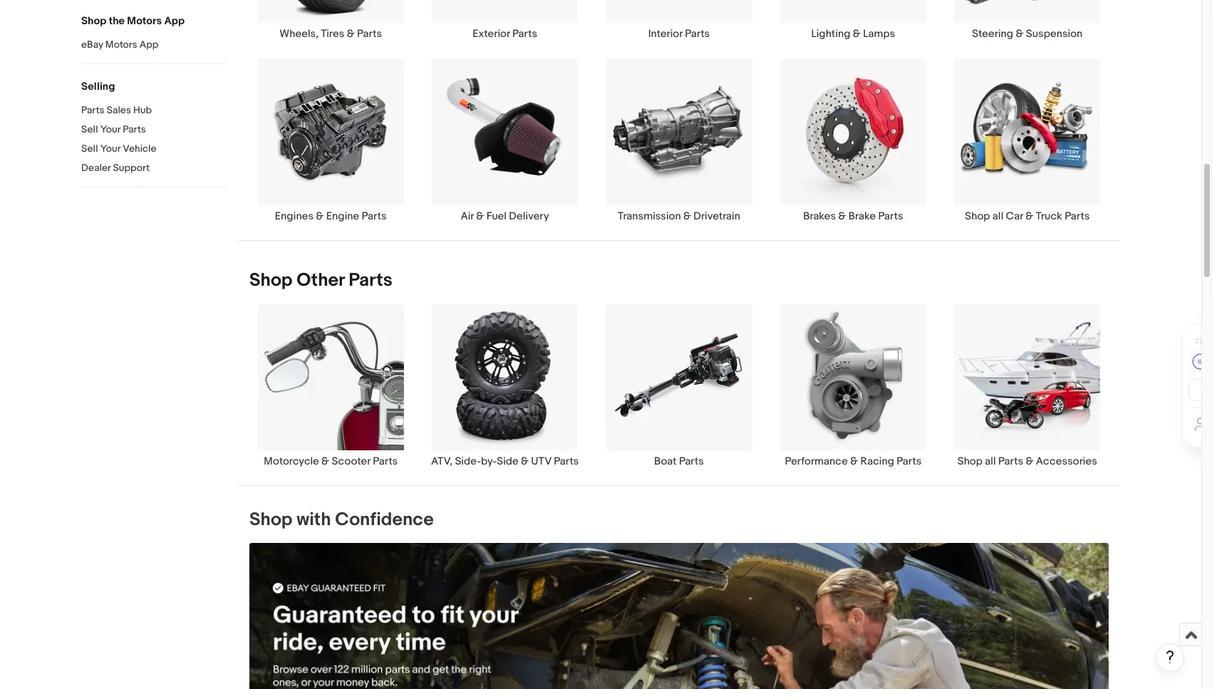 Task type: describe. For each thing, give the bounding box(es) containing it.
all for parts
[[985, 455, 996, 468]]

engines & engine parts link
[[244, 58, 418, 223]]

parts up vehicle at the top of the page
[[123, 123, 146, 135]]

dealer
[[81, 162, 111, 174]]

engines
[[275, 209, 314, 223]]

boat parts link
[[592, 303, 766, 468]]

truck
[[1036, 209, 1062, 223]]

parts right tires
[[357, 27, 382, 41]]

lighting
[[811, 27, 850, 41]]

atv, side-by-side & utv parts link
[[418, 303, 592, 468]]

& right car
[[1026, 209, 1033, 223]]

help, opens dialogs image
[[1163, 650, 1177, 664]]

car
[[1006, 209, 1023, 223]]

2 sell from the top
[[81, 143, 98, 155]]

shop other parts
[[249, 269, 392, 291]]

engine
[[326, 209, 359, 223]]

parts right boat
[[679, 455, 704, 468]]

atv,
[[431, 455, 453, 468]]

parts right other
[[349, 269, 392, 291]]

transmission & drivetrain
[[618, 209, 740, 223]]

& right tires
[[347, 27, 355, 41]]

& left drivetrain
[[683, 209, 691, 223]]

performance
[[785, 455, 848, 468]]

with
[[297, 509, 331, 531]]

& left the brake
[[838, 209, 846, 223]]

interior
[[648, 27, 683, 41]]

parts down selling
[[81, 104, 104, 116]]

accessories
[[1036, 455, 1097, 468]]

0 vertical spatial motors
[[127, 14, 162, 28]]

boat
[[654, 455, 677, 468]]

exterior parts
[[473, 27, 537, 41]]

tires
[[321, 27, 344, 41]]

1 vertical spatial app
[[140, 38, 158, 51]]

steering & suspension link
[[940, 0, 1114, 41]]

parts right utv
[[554, 455, 579, 468]]

wheels, tires & parts
[[280, 27, 382, 41]]

boat parts
[[654, 455, 704, 468]]

shop with confidence
[[249, 509, 434, 531]]

vehicle
[[123, 143, 156, 155]]

utv
[[531, 455, 551, 468]]

wheels,
[[280, 27, 318, 41]]

lighting & lamps
[[811, 27, 895, 41]]

parts right the brake
[[878, 209, 903, 223]]

air & fuel delivery link
[[418, 58, 592, 223]]

parts right scooter
[[373, 455, 398, 468]]

shop for shop all parts & accessories
[[958, 455, 983, 468]]

all for car
[[992, 209, 1004, 223]]

brakes & brake parts link
[[766, 58, 940, 223]]

parts sales hub sell your parts sell your vehicle dealer support
[[81, 104, 156, 174]]

atv, side-by-side & utv parts
[[431, 455, 579, 468]]

lighting & lamps link
[[766, 0, 940, 41]]

shop for shop all car & truck parts
[[965, 209, 990, 223]]

engines & engine parts
[[275, 209, 387, 223]]

steering
[[972, 27, 1013, 41]]

performance & racing parts link
[[766, 303, 940, 468]]

by-
[[481, 455, 497, 468]]

air
[[461, 209, 474, 223]]

shop all car & truck parts link
[[940, 58, 1114, 223]]

motorcycle & scooter parts
[[264, 455, 398, 468]]

interior parts link
[[592, 0, 766, 41]]

& right the air
[[476, 209, 484, 223]]

shop for shop the motors app
[[81, 14, 106, 28]]

parts sales hub link
[[81, 104, 227, 118]]

& left racing
[[850, 455, 858, 468]]



Task type: locate. For each thing, give the bounding box(es) containing it.
& right steering
[[1016, 27, 1024, 41]]

shop the motors app
[[81, 14, 185, 28]]

drivetrain
[[694, 209, 740, 223]]

& left utv
[[521, 455, 529, 468]]

your down sales
[[100, 123, 121, 135]]

brakes & brake parts
[[803, 209, 903, 223]]

None text field
[[249, 543, 1109, 689]]

1 vertical spatial your
[[100, 143, 121, 155]]

0 vertical spatial sell
[[81, 123, 98, 135]]

parts right the exterior on the left top of page
[[512, 27, 537, 41]]

parts right interior
[[685, 27, 710, 41]]

parts right the engine at left top
[[362, 209, 387, 223]]

motorcycle
[[264, 455, 319, 468]]

sales
[[107, 104, 131, 116]]

&
[[347, 27, 355, 41], [853, 27, 861, 41], [1016, 27, 1024, 41], [316, 209, 324, 223], [476, 209, 484, 223], [683, 209, 691, 223], [838, 209, 846, 223], [1026, 209, 1033, 223], [321, 455, 329, 468], [521, 455, 529, 468], [850, 455, 858, 468], [1026, 455, 1034, 468]]

selling
[[81, 80, 115, 93]]

1 vertical spatial all
[[985, 455, 996, 468]]

parts
[[357, 27, 382, 41], [512, 27, 537, 41], [685, 27, 710, 41], [81, 104, 104, 116], [123, 123, 146, 135], [362, 209, 387, 223], [878, 209, 903, 223], [1065, 209, 1090, 223], [349, 269, 392, 291], [373, 455, 398, 468], [554, 455, 579, 468], [679, 455, 704, 468], [897, 455, 922, 468], [998, 455, 1023, 468]]

side
[[497, 455, 519, 468]]

0 vertical spatial all
[[992, 209, 1004, 223]]

app
[[164, 14, 185, 28], [140, 38, 158, 51]]

performance & racing parts
[[785, 455, 922, 468]]

0 vertical spatial your
[[100, 123, 121, 135]]

steering & suspension
[[972, 27, 1083, 41]]

app down shop the motors app
[[140, 38, 158, 51]]

shop for shop with confidence
[[249, 509, 293, 531]]

sell
[[81, 123, 98, 135], [81, 143, 98, 155]]

& left accessories
[[1026, 455, 1034, 468]]

your up dealer
[[100, 143, 121, 155]]

app up ebay motors app link
[[164, 14, 185, 28]]

ebay motors app
[[81, 38, 158, 51]]

& left lamps at top
[[853, 27, 861, 41]]

& left the engine at left top
[[316, 209, 324, 223]]

your
[[100, 123, 121, 135], [100, 143, 121, 155]]

2 your from the top
[[100, 143, 121, 155]]

shop
[[81, 14, 106, 28], [965, 209, 990, 223], [249, 269, 293, 291], [958, 455, 983, 468], [249, 509, 293, 531]]

interior parts
[[648, 27, 710, 41]]

motors
[[127, 14, 162, 28], [105, 38, 137, 51]]

brakes
[[803, 209, 836, 223]]

motorcycle & scooter parts link
[[244, 303, 418, 468]]

ebay motors app link
[[81, 38, 227, 52]]

dealer support link
[[81, 162, 227, 175]]

other
[[297, 269, 345, 291]]

sell your vehicle link
[[81, 143, 227, 156]]

lamps
[[863, 27, 895, 41]]

1 sell from the top
[[81, 123, 98, 135]]

transmission & drivetrain link
[[592, 58, 766, 223]]

side-
[[455, 455, 481, 468]]

scooter
[[332, 455, 370, 468]]

0 horizontal spatial app
[[140, 38, 158, 51]]

motors up ebay motors app link
[[127, 14, 162, 28]]

suspension
[[1026, 27, 1083, 41]]

shop all parts & accessories link
[[940, 303, 1114, 468]]

air & fuel delivery
[[461, 209, 549, 223]]

exterior parts link
[[418, 0, 592, 41]]

sell your parts link
[[81, 123, 227, 137]]

& inside "link"
[[853, 27, 861, 41]]

all
[[992, 209, 1004, 223], [985, 455, 996, 468]]

the
[[109, 14, 125, 28]]

racing
[[860, 455, 894, 468]]

motors down the
[[105, 38, 137, 51]]

exterior
[[473, 27, 510, 41]]

shop all car & truck parts
[[965, 209, 1090, 223]]

wheels, tires & parts link
[[244, 0, 418, 41]]

shop all parts & accessories
[[958, 455, 1097, 468]]

transmission
[[618, 209, 681, 223]]

1 vertical spatial motors
[[105, 38, 137, 51]]

guaranteed to fit your ride, every time image
[[249, 543, 1109, 689]]

parts left accessories
[[998, 455, 1023, 468]]

ebay
[[81, 38, 103, 51]]

fuel
[[486, 209, 507, 223]]

parts right truck
[[1065, 209, 1090, 223]]

1 your from the top
[[100, 123, 121, 135]]

0 vertical spatial app
[[164, 14, 185, 28]]

confidence
[[335, 509, 434, 531]]

& left scooter
[[321, 455, 329, 468]]

shop for shop other parts
[[249, 269, 293, 291]]

1 vertical spatial sell
[[81, 143, 98, 155]]

hub
[[133, 104, 152, 116]]

parts right racing
[[897, 455, 922, 468]]

1 horizontal spatial app
[[164, 14, 185, 28]]

support
[[113, 162, 150, 174]]

brake
[[849, 209, 876, 223]]

delivery
[[509, 209, 549, 223]]



Task type: vqa. For each thing, say whether or not it's contained in the screenshot.
the Pentax Asahi K1000 35mm SLR Camera Kit With Adaptor Lens - Made in Japan - Picture 1 of 16 inside the "1 OF 16" dialog
no



